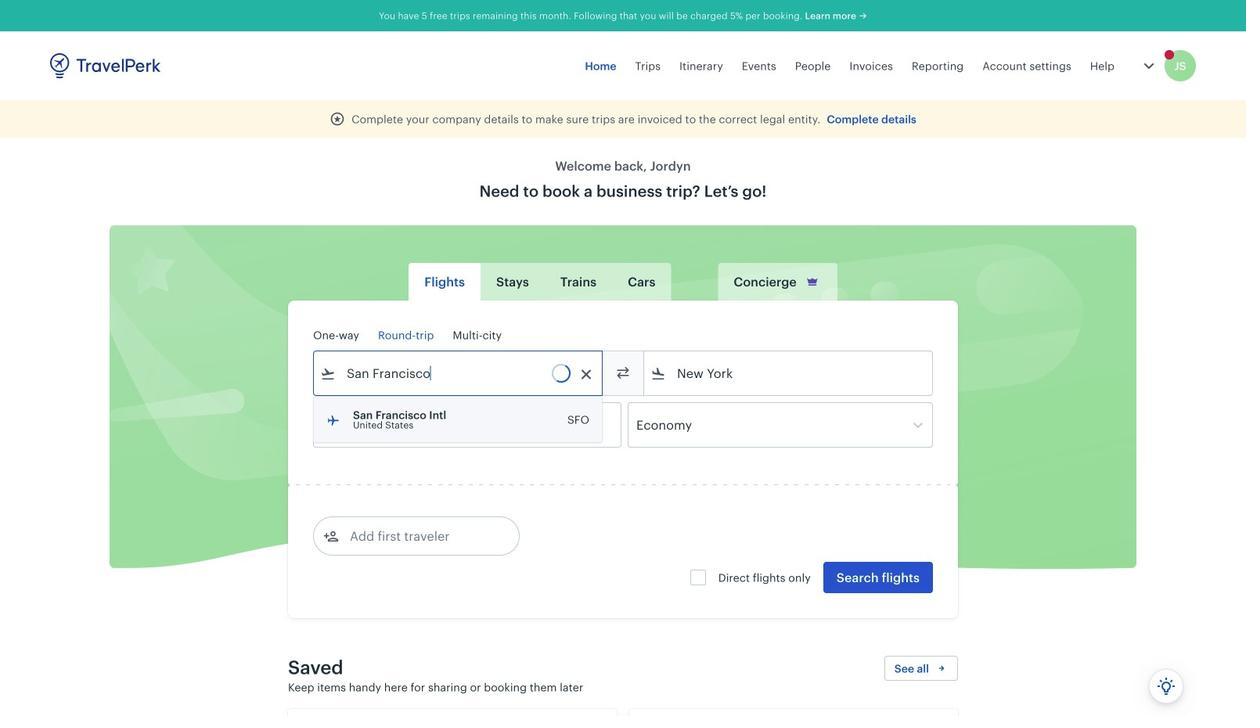 Task type: describe. For each thing, give the bounding box(es) containing it.
Return text field
[[429, 403, 510, 447]]

To search field
[[666, 361, 912, 386]]

Add first traveler search field
[[339, 524, 502, 549]]



Task type: locate. For each thing, give the bounding box(es) containing it.
From search field
[[336, 361, 582, 386]]

Depart text field
[[336, 403, 417, 447]]



